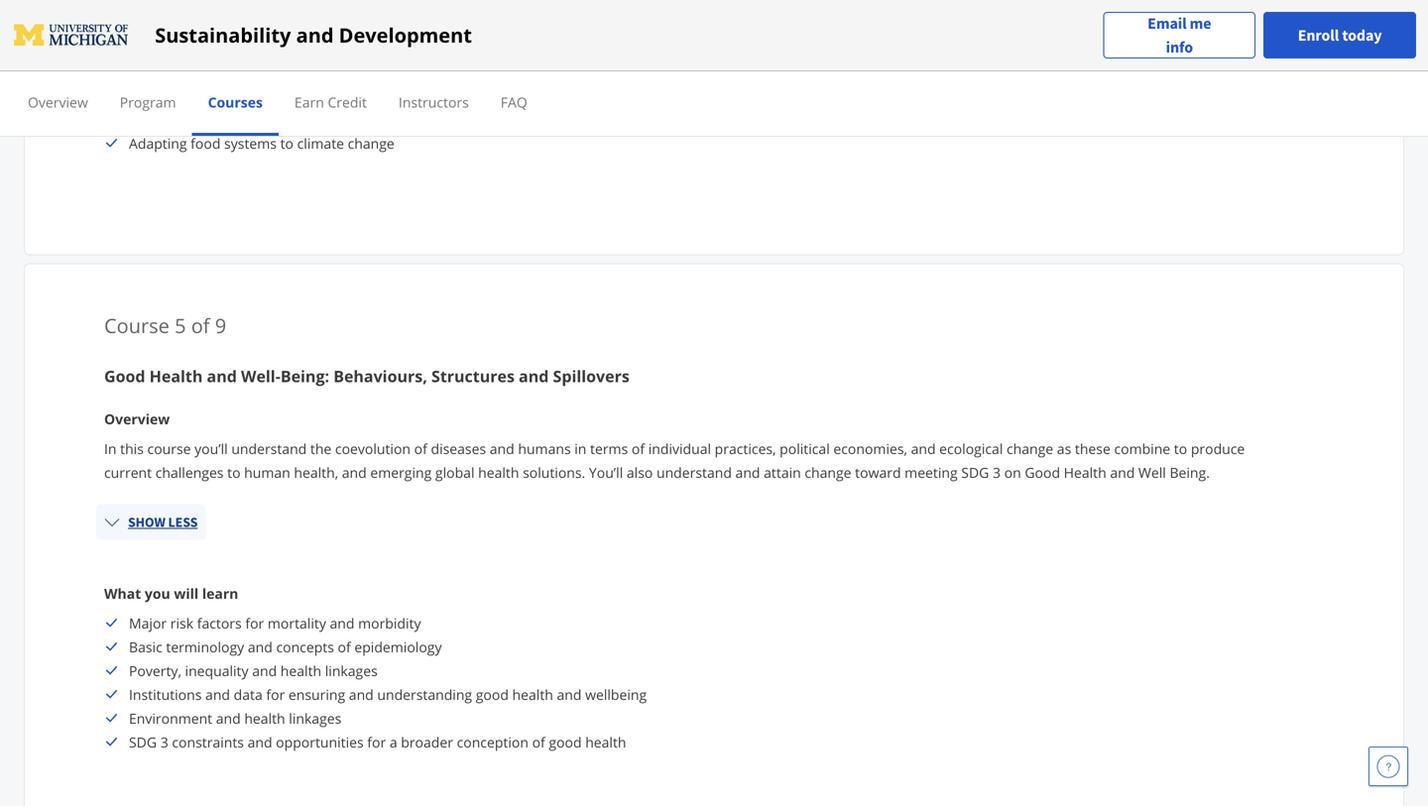 Task type: describe. For each thing, give the bounding box(es) containing it.
climate
[[297, 134, 344, 153]]

being.
[[1170, 463, 1210, 482]]

terminology
[[166, 638, 244, 657]]

being:
[[281, 366, 329, 387]]

the
[[129, 39, 153, 58]]

broader
[[401, 733, 453, 752]]

basic terminology and concepts of epidemiology
[[129, 638, 442, 657]]

the state of current food production, food security and hunger
[[129, 39, 535, 58]]

sustainability and development
[[155, 21, 472, 49]]

toward
[[855, 463, 901, 482]]

overview inside certificate menu element
[[28, 93, 88, 112]]

terms
[[590, 440, 628, 458]]

concepts
[[276, 638, 334, 657]]

and left hunger
[[460, 39, 485, 58]]

what for the state of current food production, food security and hunger
[[104, 9, 141, 28]]

and up meeting
[[911, 440, 936, 458]]

data
[[234, 686, 263, 704]]

ways
[[129, 86, 163, 105]]

institutions
[[129, 686, 202, 704]]

waste
[[266, 86, 304, 105]]

health down data
[[244, 709, 285, 728]]

earn
[[295, 93, 324, 112]]

epidemiology
[[354, 638, 442, 657]]

for for factors
[[245, 614, 264, 633]]

learn for of
[[202, 9, 238, 28]]

meeting
[[905, 463, 958, 482]]

1 vertical spatial health
[[149, 366, 203, 387]]

wellbeing
[[585, 686, 647, 704]]

what for major risk factors for mortality and morbidity
[[104, 584, 141, 603]]

institutions and data for ensuring and understanding good health and wellbeing
[[129, 686, 647, 704]]

earn credit
[[295, 93, 367, 112]]

learn for factors
[[202, 584, 238, 603]]

production,
[[294, 39, 369, 58]]

courses link
[[208, 93, 263, 112]]

university of michigan image
[[12, 19, 131, 51]]

1 horizontal spatial current
[[209, 39, 256, 58]]

coevolution
[[335, 440, 411, 458]]

and down data
[[216, 709, 241, 728]]

humans
[[518, 440, 571, 458]]

/
[[307, 86, 312, 105]]

show less button
[[96, 504, 206, 540]]

loss
[[316, 86, 341, 105]]

extensification and intensification
[[129, 63, 346, 81]]

environmental
[[204, 110, 298, 129]]

different
[[366, 110, 423, 129]]

and down practices,
[[735, 463, 760, 482]]

human
[[244, 463, 290, 482]]

development
[[339, 21, 472, 49]]

0 horizontal spatial 3
[[160, 733, 168, 752]]

9
[[215, 312, 226, 339]]

certificate menu element
[[12, 71, 1416, 136]]

food up intensification
[[260, 39, 290, 58]]

you'll
[[195, 440, 228, 458]]

behaviours,
[[333, 366, 427, 387]]

health down wellbeing
[[585, 733, 626, 752]]

and left spillovers
[[519, 366, 549, 387]]

on
[[1004, 463, 1021, 482]]

structures
[[431, 366, 515, 387]]

poverty,
[[129, 662, 181, 681]]

you for major
[[145, 584, 170, 603]]

also
[[627, 463, 653, 482]]

to up being.
[[1174, 440, 1187, 458]]

current inside in this course you'll understand the coevolution of diseases and humans in terms of individual practices, political economies, and ecological change as these combine to produce current challenges to human health, and emerging global health solutions. you'll also understand and attain change toward meeting sdg 3 on good health and well being.
[[104, 463, 152, 482]]

individual
[[648, 440, 711, 458]]

well-
[[241, 366, 281, 387]]

and down "environment and health linkages"
[[248, 733, 272, 752]]

of right conception on the bottom left of the page
[[532, 733, 545, 752]]

in
[[575, 440, 587, 458]]

health inside in this course you'll understand the coevolution of diseases and humans in terms of individual practices, political economies, and ecological change as these combine to produce current challenges to human health, and emerging global health solutions. you'll also understand and attain change toward meeting sdg 3 on good health and well being.
[[478, 463, 519, 482]]

in this course you'll understand the coevolution of diseases and humans in terms of individual practices, political economies, and ecological change as these combine to produce current challenges to human health, and emerging global health solutions. you'll also understand and attain change toward meeting sdg 3 on good health and well being.
[[104, 440, 1245, 482]]

inequality
[[185, 662, 249, 681]]

opportunities
[[276, 733, 364, 752]]

environment and health linkages
[[129, 709, 341, 728]]

health inside in this course you'll understand the coevolution of diseases and humans in terms of individual practices, political economies, and ecological change as these combine to produce current challenges to human health, and emerging global health solutions. you'll also understand and attain change toward meeting sdg 3 on good health and well being.
[[1064, 463, 1107, 482]]

environment
[[129, 709, 212, 728]]

ways to reduce food waste / loss health and environmental impact of different diets
[[129, 86, 457, 129]]

email me info button
[[1103, 11, 1256, 59]]

what you will learn for risk
[[104, 584, 238, 603]]

0 horizontal spatial change
[[348, 134, 395, 153]]

today
[[1342, 25, 1382, 45]]

0 vertical spatial linkages
[[325, 662, 378, 681]]

extensification
[[129, 63, 223, 81]]

5
[[175, 312, 186, 339]]

sdg inside in this course you'll understand the coevolution of diseases and humans in terms of individual practices, political economies, and ecological change as these combine to produce current challenges to human health, and emerging global health solutions. you'll also understand and attain change toward meeting sdg 3 on good health and well being.
[[961, 463, 989, 482]]

1 vertical spatial linkages
[[289, 709, 341, 728]]

well
[[1139, 463, 1166, 482]]

mortality
[[268, 614, 326, 633]]

3 inside in this course you'll understand the coevolution of diseases and humans in terms of individual practices, political economies, and ecological change as these combine to produce current challenges to human health, and emerging global health solutions. you'll also understand and attain change toward meeting sdg 3 on good health and well being.
[[993, 463, 1001, 482]]

hunger
[[488, 39, 535, 58]]

diseases
[[431, 440, 486, 458]]

info
[[1166, 37, 1193, 57]]

health down concepts
[[280, 662, 321, 681]]

and left wellbeing
[[557, 686, 582, 704]]

for for data
[[266, 686, 285, 704]]

of right concepts
[[338, 638, 351, 657]]

you'll
[[589, 463, 623, 482]]

2 horizontal spatial for
[[367, 733, 386, 752]]

faq
[[501, 93, 527, 112]]

sdg 3 constraints and opportunities for a broader conception of good health
[[129, 733, 626, 752]]

this
[[120, 440, 144, 458]]

impact
[[302, 110, 346, 129]]



Task type: locate. For each thing, give the bounding box(es) containing it.
sustainability
[[155, 21, 291, 49]]

email me info
[[1148, 13, 1212, 57]]

1 you from the top
[[145, 9, 170, 28]]

0 vertical spatial current
[[209, 39, 256, 58]]

what up major
[[104, 584, 141, 603]]

0 vertical spatial 3
[[993, 463, 1001, 482]]

1 vertical spatial 3
[[160, 733, 168, 752]]

1 horizontal spatial sdg
[[961, 463, 989, 482]]

0 vertical spatial what you will learn
[[104, 9, 238, 28]]

attain
[[764, 463, 801, 482]]

global
[[435, 463, 475, 482]]

systems
[[224, 134, 277, 153]]

a
[[390, 733, 397, 752]]

0 vertical spatial health
[[129, 110, 172, 129]]

health,
[[294, 463, 338, 482]]

less
[[168, 513, 198, 531]]

credit
[[328, 93, 367, 112]]

course 5 of 9
[[104, 312, 226, 339]]

what up the
[[104, 9, 141, 28]]

linkages up ensuring
[[325, 662, 378, 681]]

1 horizontal spatial overview
[[104, 410, 170, 429]]

1 horizontal spatial for
[[266, 686, 285, 704]]

2 vertical spatial change
[[805, 463, 852, 482]]

1 vertical spatial current
[[104, 463, 152, 482]]

0 horizontal spatial for
[[245, 614, 264, 633]]

health down the these
[[1064, 463, 1107, 482]]

2 horizontal spatial change
[[1007, 440, 1053, 458]]

current up extensification and intensification
[[209, 39, 256, 58]]

1 what from the top
[[104, 9, 141, 28]]

and down coevolution
[[342, 463, 367, 482]]

2 what you will learn from the top
[[104, 584, 238, 603]]

adapting food systems to climate change
[[129, 134, 395, 153]]

0 vertical spatial you
[[145, 9, 170, 28]]

in
[[104, 440, 117, 458]]

health
[[478, 463, 519, 482], [280, 662, 321, 681], [512, 686, 553, 704], [244, 709, 285, 728], [585, 733, 626, 752]]

spillovers
[[553, 366, 630, 387]]

good right conception on the bottom left of the page
[[549, 733, 582, 752]]

and down reduce
[[175, 110, 200, 129]]

1 horizontal spatial good
[[1025, 463, 1060, 482]]

1 vertical spatial understand
[[657, 463, 732, 482]]

food up environmental at the left of the page
[[232, 86, 262, 105]]

0 vertical spatial good
[[476, 686, 509, 704]]

for left a
[[367, 733, 386, 752]]

what you will learn up state
[[104, 9, 238, 28]]

factors
[[197, 614, 242, 633]]

2 you from the top
[[145, 584, 170, 603]]

1 vertical spatial for
[[266, 686, 285, 704]]

health up conception on the bottom left of the page
[[512, 686, 553, 704]]

and inside "ways to reduce food waste / loss health and environmental impact of different diets"
[[175, 110, 200, 129]]

produce
[[1191, 440, 1245, 458]]

overview up this
[[104, 410, 170, 429]]

show
[[128, 513, 165, 531]]

learn
[[202, 9, 238, 28], [202, 584, 238, 603]]

1 vertical spatial will
[[174, 584, 199, 603]]

conception
[[457, 733, 529, 752]]

you up state
[[145, 9, 170, 28]]

diets
[[426, 110, 457, 129]]

the
[[310, 440, 332, 458]]

0 vertical spatial overview
[[28, 93, 88, 112]]

of right impact on the left of page
[[350, 110, 363, 129]]

of inside "ways to reduce food waste / loss health and environmental impact of different diets"
[[350, 110, 363, 129]]

good right on at right
[[1025, 463, 1060, 482]]

and up intensification
[[296, 21, 334, 49]]

0 horizontal spatial understand
[[231, 440, 307, 458]]

good up conception on the bottom left of the page
[[476, 686, 509, 704]]

health
[[129, 110, 172, 129], [149, 366, 203, 387], [1064, 463, 1107, 482]]

you up major
[[145, 584, 170, 603]]

change down different
[[348, 134, 395, 153]]

0 vertical spatial good
[[104, 366, 145, 387]]

and up courses
[[227, 63, 252, 81]]

understand
[[231, 440, 307, 458], [657, 463, 732, 482]]

risk
[[170, 614, 193, 633]]

1 vertical spatial overview
[[104, 410, 170, 429]]

0 vertical spatial what
[[104, 9, 141, 28]]

0 horizontal spatial good
[[476, 686, 509, 704]]

0 horizontal spatial overview
[[28, 93, 88, 112]]

ecological
[[939, 440, 1003, 458]]

0 horizontal spatial good
[[104, 366, 145, 387]]

to down extensification
[[167, 86, 180, 105]]

good
[[476, 686, 509, 704], [549, 733, 582, 752]]

good health and well-being: behaviours, structures and spillovers
[[104, 366, 630, 387]]

you for the
[[145, 9, 170, 28]]

what you will learn for state
[[104, 9, 238, 28]]

learn up factors
[[202, 584, 238, 603]]

will up risk
[[174, 584, 199, 603]]

intensification
[[255, 63, 346, 81]]

program link
[[120, 93, 176, 112]]

major
[[129, 614, 167, 633]]

political
[[780, 440, 830, 458]]

these
[[1075, 440, 1111, 458]]

and up poverty, inequality and health linkages
[[248, 638, 273, 657]]

1 vertical spatial good
[[1025, 463, 1060, 482]]

course
[[147, 440, 191, 458]]

enroll today button
[[1264, 12, 1416, 59]]

will for risk
[[174, 584, 199, 603]]

change down political at the right bottom of the page
[[805, 463, 852, 482]]

courses
[[208, 93, 263, 112]]

learn up extensification and intensification
[[202, 9, 238, 28]]

good inside in this course you'll understand the coevolution of diseases and humans in terms of individual practices, political economies, and ecological change as these combine to produce current challenges to human health, and emerging global health solutions. you'll also understand and attain change toward meeting sdg 3 on good health and well being.
[[1025, 463, 1060, 482]]

instructors
[[399, 93, 469, 112]]

program
[[120, 93, 176, 112]]

1 horizontal spatial 3
[[993, 463, 1001, 482]]

for right factors
[[245, 614, 264, 633]]

and up concepts
[[330, 614, 355, 633]]

basic
[[129, 638, 162, 657]]

security
[[406, 39, 456, 58]]

combine
[[1114, 440, 1171, 458]]

1 learn from the top
[[202, 9, 238, 28]]

state
[[157, 39, 188, 58]]

food left systems
[[191, 134, 221, 153]]

major risk factors for mortality and morbidity
[[129, 614, 421, 633]]

email
[[1148, 13, 1187, 33]]

emerging
[[370, 463, 432, 482]]

0 vertical spatial understand
[[231, 440, 307, 458]]

change up on at right
[[1007, 440, 1053, 458]]

what
[[104, 9, 141, 28], [104, 584, 141, 603]]

linkages down ensuring
[[289, 709, 341, 728]]

food
[[260, 39, 290, 58], [372, 39, 402, 58], [232, 86, 262, 105], [191, 134, 221, 153]]

3 down environment
[[160, 733, 168, 752]]

1 vertical spatial good
[[549, 733, 582, 752]]

of right state
[[192, 39, 205, 58]]

1 vertical spatial learn
[[202, 584, 238, 603]]

constraints
[[172, 733, 244, 752]]

2 vertical spatial health
[[1064, 463, 1107, 482]]

course
[[104, 312, 170, 339]]

health right global
[[478, 463, 519, 482]]

you
[[145, 9, 170, 28], [145, 584, 170, 603]]

0 vertical spatial change
[[348, 134, 395, 153]]

morbidity
[[358, 614, 421, 633]]

and down the inequality
[[205, 686, 230, 704]]

show less
[[128, 513, 198, 531]]

ensuring
[[289, 686, 345, 704]]

help center image
[[1377, 755, 1400, 779]]

1 vertical spatial you
[[145, 584, 170, 603]]

for right data
[[266, 686, 285, 704]]

1 what you will learn from the top
[[104, 9, 238, 28]]

of up emerging
[[414, 440, 427, 458]]

and left 'humans'
[[490, 440, 515, 458]]

0 horizontal spatial sdg
[[129, 733, 157, 752]]

food left security
[[372, 39, 402, 58]]

0 horizontal spatial current
[[104, 463, 152, 482]]

to down you'll in the left bottom of the page
[[227, 463, 241, 482]]

understand down individual
[[657, 463, 732, 482]]

health down 5
[[149, 366, 203, 387]]

will up state
[[174, 9, 199, 28]]

1 vertical spatial what you will learn
[[104, 584, 238, 603]]

food inside "ways to reduce food waste / loss health and environmental impact of different diets"
[[232, 86, 262, 105]]

of up also
[[632, 440, 645, 458]]

to left climate
[[280, 134, 294, 153]]

sdg down environment
[[129, 733, 157, 752]]

and right ensuring
[[349, 686, 374, 704]]

enroll
[[1298, 25, 1339, 45]]

0 vertical spatial sdg
[[961, 463, 989, 482]]

will for state
[[174, 9, 199, 28]]

0 vertical spatial for
[[245, 614, 264, 633]]

to
[[167, 86, 180, 105], [280, 134, 294, 153], [1174, 440, 1187, 458], [227, 463, 241, 482]]

health down ways
[[129, 110, 172, 129]]

me
[[1190, 13, 1212, 33]]

to inside "ways to reduce food waste / loss health and environmental impact of different diets"
[[167, 86, 180, 105]]

understanding
[[377, 686, 472, 704]]

for
[[245, 614, 264, 633], [266, 686, 285, 704], [367, 733, 386, 752]]

2 will from the top
[[174, 584, 199, 603]]

0 vertical spatial learn
[[202, 9, 238, 28]]

current down this
[[104, 463, 152, 482]]

of
[[192, 39, 205, 58], [350, 110, 363, 129], [191, 312, 210, 339], [414, 440, 427, 458], [632, 440, 645, 458], [338, 638, 351, 657], [532, 733, 545, 752]]

and left well-
[[207, 366, 237, 387]]

what you will learn up risk
[[104, 584, 238, 603]]

good
[[104, 366, 145, 387], [1025, 463, 1060, 482]]

understand up human
[[231, 440, 307, 458]]

current
[[209, 39, 256, 58], [104, 463, 152, 482]]

and up data
[[252, 662, 277, 681]]

2 vertical spatial for
[[367, 733, 386, 752]]

as
[[1057, 440, 1071, 458]]

overview down the university of michigan image
[[28, 93, 88, 112]]

sdg down ecological
[[961, 463, 989, 482]]

challenges
[[155, 463, 224, 482]]

overview
[[28, 93, 88, 112], [104, 410, 170, 429]]

1 will from the top
[[174, 9, 199, 28]]

earn credit link
[[295, 93, 367, 112]]

and left well on the bottom right
[[1110, 463, 1135, 482]]

of right 5
[[191, 312, 210, 339]]

2 learn from the top
[[202, 584, 238, 603]]

0 vertical spatial will
[[174, 9, 199, 28]]

1 horizontal spatial understand
[[657, 463, 732, 482]]

health inside "ways to reduce food waste / loss health and environmental impact of different diets"
[[129, 110, 172, 129]]

1 vertical spatial what
[[104, 584, 141, 603]]

2 what from the top
[[104, 584, 141, 603]]

1 horizontal spatial good
[[549, 733, 582, 752]]

good down course
[[104, 366, 145, 387]]

3 left on at right
[[993, 463, 1001, 482]]

overview link
[[28, 93, 88, 112]]

3
[[993, 463, 1001, 482], [160, 733, 168, 752]]

1 horizontal spatial change
[[805, 463, 852, 482]]

1 vertical spatial change
[[1007, 440, 1053, 458]]

practices,
[[715, 440, 776, 458]]

change
[[348, 134, 395, 153], [1007, 440, 1053, 458], [805, 463, 852, 482]]

1 vertical spatial sdg
[[129, 733, 157, 752]]



Task type: vqa. For each thing, say whether or not it's contained in the screenshot.
the topmost current
yes



